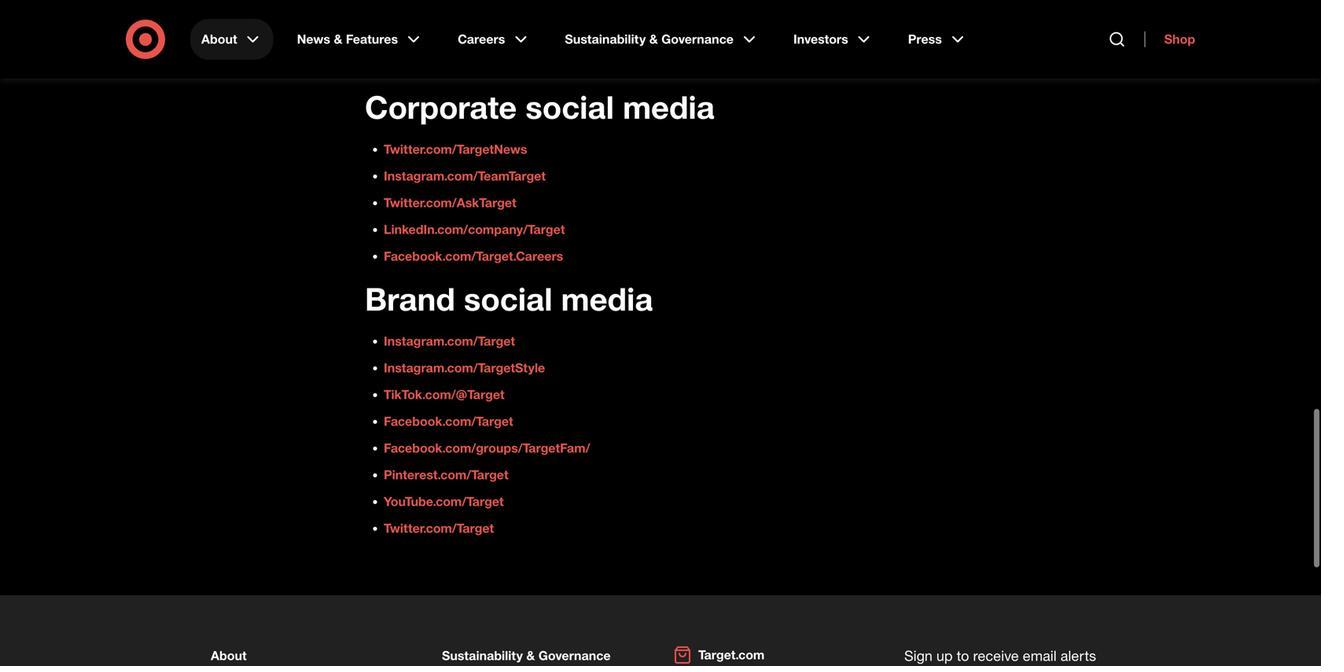 Task type: locate. For each thing, give the bounding box(es) containing it.
0 vertical spatial sustainability
[[565, 31, 646, 47]]

0 vertical spatial governance
[[662, 31, 734, 47]]

1 horizontal spatial &
[[527, 648, 535, 664]]

instagram.com/target link
[[384, 334, 515, 349]]

1 vertical spatial governance
[[539, 648, 611, 664]]

features
[[346, 31, 398, 47]]

twitter.com/asktarget link
[[384, 195, 517, 210]]

2 horizontal spatial &
[[650, 31, 658, 47]]

0 horizontal spatial &
[[334, 31, 343, 47]]

sustainability for the bottom sustainability & governance link
[[442, 648, 523, 664]]

corporate
[[365, 88, 517, 126]]

1 horizontal spatial governance
[[662, 31, 734, 47]]

about for news & features link
[[201, 31, 237, 47]]

0 horizontal spatial governance
[[539, 648, 611, 664]]

1 vertical spatial about
[[211, 648, 247, 664]]

a
[[434, 36, 441, 51]]

0 vertical spatial about link
[[190, 19, 274, 60]]

about link for target.com link
[[211, 648, 247, 664]]

1 horizontal spatial sustainability
[[565, 31, 646, 47]]

linkedin.com/company/target link
[[384, 222, 565, 237]]

careers link
[[447, 19, 542, 60]]

instagram.com/targetstyle link
[[384, 360, 545, 376]]

0 horizontal spatial sustainability
[[442, 648, 523, 664]]

0 vertical spatial sustainability & governance
[[565, 31, 734, 47]]

youtube.com/target link
[[384, 494, 504, 509]]

sustainability & governance
[[565, 31, 734, 47], [442, 648, 611, 664]]

0 vertical spatial social
[[526, 88, 614, 126]]

1 vertical spatial sustainability
[[442, 648, 523, 664]]

governance
[[662, 31, 734, 47], [539, 648, 611, 664]]

press link
[[897, 19, 979, 60]]

1 vertical spatial social
[[464, 280, 553, 318]]

send us a message
[[384, 36, 495, 51]]

message
[[444, 36, 495, 51]]

twitter.com/targetnews link
[[384, 142, 528, 157]]

investors
[[794, 31, 849, 47]]

twitter.com/targetnews
[[384, 142, 528, 157]]

about for target.com link
[[211, 648, 247, 664]]

1 vertical spatial about link
[[211, 648, 247, 664]]

sustainability
[[565, 31, 646, 47], [442, 648, 523, 664]]

& for news & features link
[[334, 31, 343, 47]]

youtube.com/target
[[384, 494, 504, 509]]

news & features
[[297, 31, 398, 47]]

media
[[623, 88, 715, 126], [561, 280, 653, 318]]

&
[[334, 31, 343, 47], [650, 31, 658, 47], [527, 648, 535, 664]]

sustainability & governance for sustainability & governance link to the top
[[565, 31, 734, 47]]

1 vertical spatial sustainability & governance
[[442, 648, 611, 664]]

& for sustainability & governance link to the top
[[650, 31, 658, 47]]

news
[[297, 31, 330, 47]]

sustainability & governance link
[[554, 19, 770, 60], [442, 648, 611, 664]]

about
[[201, 31, 237, 47], [211, 648, 247, 664]]

sustainability & governance for the bottom sustainability & governance link
[[442, 648, 611, 664]]

tiktok.com/@target
[[384, 387, 505, 402]]

media for corporate social media
[[623, 88, 715, 126]]

about link
[[190, 19, 274, 60], [211, 648, 247, 664]]

investors link
[[783, 19, 885, 60]]

1 vertical spatial media
[[561, 280, 653, 318]]

0 vertical spatial media
[[623, 88, 715, 126]]

sign
[[905, 647, 933, 664]]

up
[[937, 647, 953, 664]]

alerts
[[1061, 647, 1097, 664]]

twitter.com/asktarget
[[384, 195, 517, 210]]

0 vertical spatial about
[[201, 31, 237, 47]]

social
[[526, 88, 614, 126], [464, 280, 553, 318]]



Task type: vqa. For each thing, say whether or not it's contained in the screenshot.
BRANDS
no



Task type: describe. For each thing, give the bounding box(es) containing it.
corporate social media
[[365, 88, 715, 126]]

facebook.com/target
[[384, 414, 514, 429]]

media for brand social media
[[561, 280, 653, 318]]

0 vertical spatial sustainability & governance link
[[554, 19, 770, 60]]

tiktok.com/@target link
[[384, 387, 505, 402]]

instagram.com/targetstyle
[[384, 360, 545, 376]]

careers
[[458, 31, 505, 47]]

facebook.com/target.careers link
[[384, 249, 564, 264]]

target.com
[[699, 647, 765, 663]]

sign up to receive email alerts
[[905, 647, 1097, 664]]

& for the bottom sustainability & governance link
[[527, 648, 535, 664]]

linkedin.com/company/target
[[384, 222, 565, 237]]

facebook.com/groups/targetfam/ link
[[384, 441, 591, 456]]

send
[[384, 36, 414, 51]]

brand
[[365, 280, 455, 318]]

shop link
[[1145, 31, 1196, 47]]

1 vertical spatial sustainability & governance link
[[442, 648, 611, 664]]

sustainability for sustainability & governance link to the top
[[565, 31, 646, 47]]

social for brand
[[464, 280, 553, 318]]

press
[[908, 31, 942, 47]]

twitter.com/target link
[[384, 521, 494, 536]]

shop
[[1165, 31, 1196, 47]]

instagram.com/teamtarget link
[[384, 168, 546, 184]]

instagram.com/target
[[384, 334, 515, 349]]

governance for the bottom sustainability & governance link
[[539, 648, 611, 664]]

facebook.com/target link
[[384, 414, 514, 429]]

pinterest.com/target
[[384, 467, 509, 483]]

news & features link
[[286, 19, 434, 60]]

facebook.com/target.careers
[[384, 249, 564, 264]]

twitter.com/target
[[384, 521, 494, 536]]

to
[[957, 647, 970, 664]]

email
[[1023, 647, 1057, 664]]

social for corporate
[[526, 88, 614, 126]]

pinterest.com/target link
[[384, 467, 509, 483]]

us
[[417, 36, 430, 51]]

target.com link
[[673, 646, 765, 665]]

about link for news & features link
[[190, 19, 274, 60]]

instagram.com/teamtarget
[[384, 168, 546, 184]]

receive
[[974, 647, 1019, 664]]

governance for sustainability & governance link to the top
[[662, 31, 734, 47]]

facebook.com/groups/targetfam/
[[384, 441, 591, 456]]

brand social media
[[365, 280, 653, 318]]



